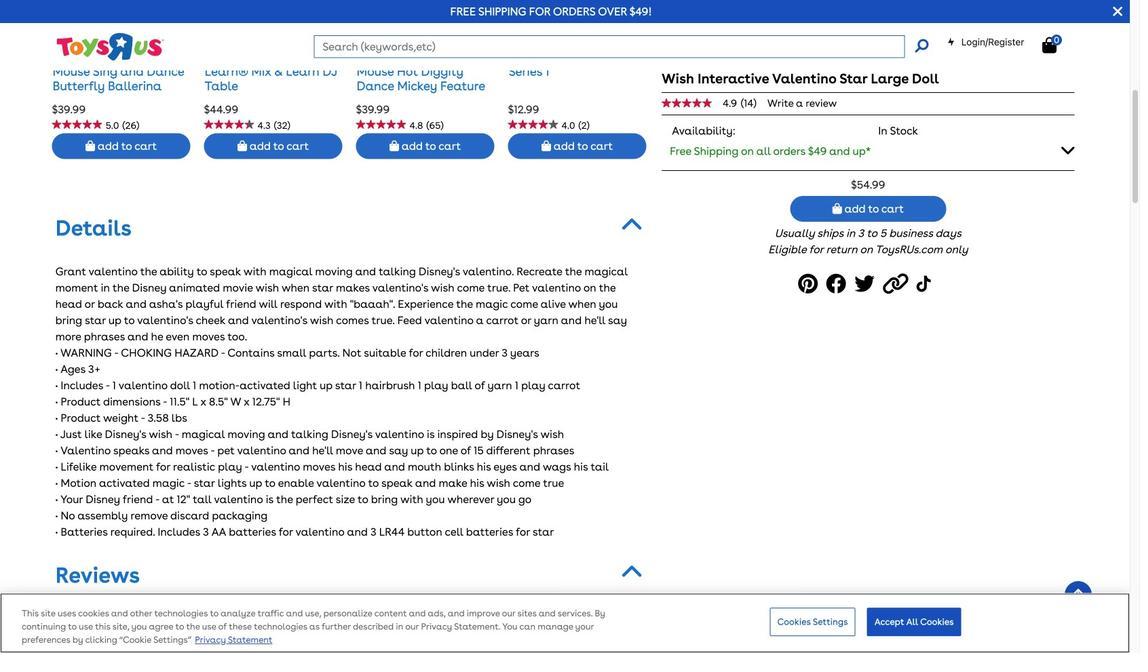 Task type: vqa. For each thing, say whether or not it's contained in the screenshot.
Disney Junior Mickey Mouse Hot Diggity Dance Mickey Feature Plush Stuffed Animal, Motion, Sounds, and Games Image
yes



Task type: locate. For each thing, give the bounding box(es) containing it.
shopping bag image for "zuru snackles plush series 1" image
[[542, 140, 551, 151]]

None search field
[[314, 35, 929, 58]]

shopping bag image for fisher-price® laugh & learn® mix & learn dj table 'image'
[[238, 140, 247, 151]]

close button image
[[1114, 4, 1123, 19]]

1 horizontal spatial shopping bag image
[[542, 140, 551, 151]]

1 horizontal spatial shopping bag image
[[390, 140, 399, 151]]

Search topics and reviews text field
[[62, 653, 296, 654]]

disney junior minnie mouse sing and dance butterfly ballerina lights and sounds plush,  sings "just like a butterfly image
[[93, 0, 149, 43]]

0 horizontal spatial shopping bag image
[[238, 140, 247, 151]]

shopping bag image
[[1043, 37, 1057, 53], [238, 140, 247, 151], [542, 140, 551, 151]]

shopping bag image
[[86, 140, 95, 151], [390, 140, 399, 151], [833, 203, 842, 214]]

0 horizontal spatial shopping bag image
[[86, 140, 95, 151]]

zuru snackles plush series 1 image
[[550, 0, 605, 43]]

2 horizontal spatial shopping bag image
[[1043, 37, 1057, 53]]

tiktok image
[[917, 269, 935, 300]]



Task type: describe. For each thing, give the bounding box(es) containing it.
create a pinterest pin for wish interactive valentino star large doll image
[[799, 269, 822, 300]]

shopping bag image for disney junior minnie mouse sing and dance butterfly ballerina lights and sounds plush,  sings "just like a butterfly "image"
[[86, 140, 95, 151]]

share a link to wish interactive valentino star large doll on twitter image
[[855, 269, 879, 300]]

shopping bag image for disney junior mickey mouse hot diggity dance mickey feature plush stuffed animal, motion, sounds, and games image
[[390, 140, 399, 151]]

Search topics and reviews search region search field
[[55, 646, 349, 654]]

disney junior mickey mouse hot diggity dance mickey feature plush stuffed animal, motion, sounds, and games image
[[398, 0, 453, 43]]

fisher-price® laugh & learn® mix & learn dj table image
[[246, 0, 301, 43]]

share wish interactive valentino star large doll on facebook image
[[826, 269, 851, 300]]

2 horizontal spatial shopping bag image
[[833, 203, 842, 214]]

copy a link to wish interactive valentino star large doll image
[[883, 269, 913, 300]]

Enter Keyword or Item No. search field
[[314, 35, 905, 58]]

toys r us image
[[55, 31, 164, 62]]



